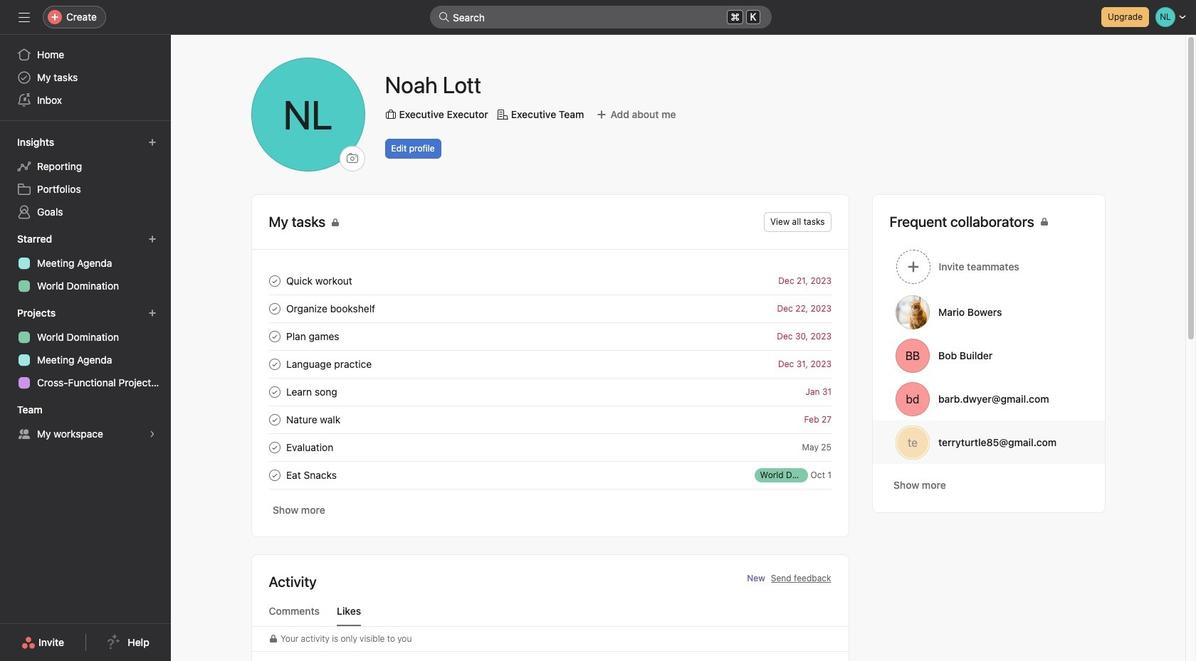 Task type: vqa. For each thing, say whether or not it's contained in the screenshot.
"left"
no



Task type: locate. For each thing, give the bounding box(es) containing it.
mark complete image
[[266, 272, 283, 289], [266, 383, 283, 400], [266, 439, 283, 456], [266, 467, 283, 484]]

1 mark complete checkbox from the top
[[266, 300, 283, 317]]

1 mark complete image from the top
[[266, 272, 283, 289]]

1 vertical spatial mark complete checkbox
[[266, 328, 283, 345]]

0 vertical spatial mark complete checkbox
[[266, 300, 283, 317]]

5 mark complete checkbox from the top
[[266, 467, 283, 484]]

Mark complete checkbox
[[266, 272, 283, 289], [266, 356, 283, 373], [266, 411, 283, 428], [266, 439, 283, 456], [266, 467, 283, 484]]

3 mark complete image from the top
[[266, 356, 283, 373]]

prominent image
[[439, 11, 450, 23]]

None field
[[430, 6, 772, 28]]

teams element
[[0, 397, 171, 449]]

upload new photo image
[[251, 58, 365, 172], [346, 153, 358, 164]]

Mark complete checkbox
[[266, 300, 283, 317], [266, 328, 283, 345], [266, 383, 283, 400]]

2 mark complete checkbox from the top
[[266, 356, 283, 373]]

3 mark complete checkbox from the top
[[266, 411, 283, 428]]

2 vertical spatial mark complete checkbox
[[266, 383, 283, 400]]

add items to starred image
[[148, 235, 157, 243]]

2 mark complete image from the top
[[266, 383, 283, 400]]

1 mark complete checkbox from the top
[[266, 272, 283, 289]]

projects element
[[0, 300, 171, 397]]

mark complete image
[[266, 300, 283, 317], [266, 328, 283, 345], [266, 356, 283, 373], [266, 411, 283, 428]]



Task type: describe. For each thing, give the bounding box(es) containing it.
4 mark complete image from the top
[[266, 467, 283, 484]]

3 mark complete image from the top
[[266, 439, 283, 456]]

new project or portfolio image
[[148, 309, 157, 318]]

hide sidebar image
[[19, 11, 30, 23]]

4 mark complete image from the top
[[266, 411, 283, 428]]

global element
[[0, 35, 171, 120]]

starred element
[[0, 226, 171, 300]]

2 mark complete checkbox from the top
[[266, 328, 283, 345]]

4 mark complete checkbox from the top
[[266, 439, 283, 456]]

activity tab list
[[252, 604, 848, 627]]

insights element
[[0, 130, 171, 226]]

see details, my workspace image
[[148, 430, 157, 439]]

1 mark complete image from the top
[[266, 300, 283, 317]]

new insights image
[[148, 138, 157, 147]]

2 mark complete image from the top
[[266, 328, 283, 345]]

3 mark complete checkbox from the top
[[266, 383, 283, 400]]

Search tasks, projects, and more text field
[[430, 6, 772, 28]]



